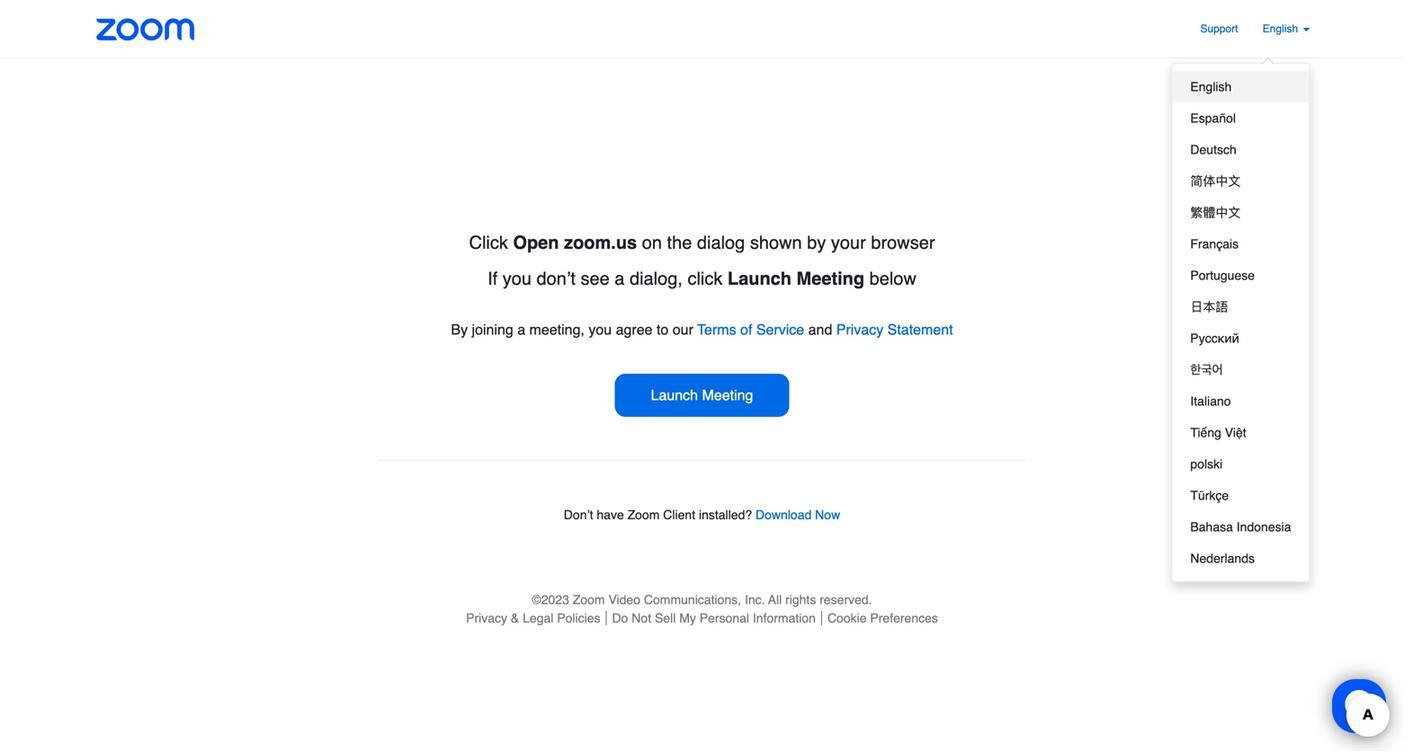 Task type: vqa. For each thing, say whether or not it's contained in the screenshot.
'Russian'
no



Task type: locate. For each thing, give the bounding box(es) containing it.
now
[[815, 508, 840, 523]]

0 horizontal spatial privacy
[[466, 612, 507, 626]]

my
[[679, 612, 696, 626]]

rights
[[785, 593, 816, 608]]

do not sell my personal information
[[612, 612, 816, 626]]

privacy & legal policies
[[466, 612, 600, 626]]

español
[[1190, 111, 1236, 125]]

cookie
[[827, 612, 867, 626]]

launch down shown
[[728, 268, 792, 289]]

español menu item
[[1172, 103, 1309, 134]]

support
[[1200, 22, 1238, 35]]

meeting,
[[529, 322, 585, 338]]

by
[[807, 233, 826, 253]]

0 vertical spatial zoom
[[628, 508, 660, 523]]

0 vertical spatial privacy
[[836, 322, 884, 338]]

menu
[[1172, 63, 1310, 583]]

meeting down by
[[797, 268, 865, 289]]

privacy & legal policies link
[[461, 612, 606, 626]]

of
[[740, 322, 752, 338]]

english inside english menu item
[[1190, 80, 1232, 94]]

open
[[513, 233, 559, 253]]

&
[[511, 612, 519, 626]]

dialog,
[[630, 268, 683, 289]]

1 horizontal spatial zoom
[[628, 508, 660, 523]]

and
[[808, 322, 832, 338]]

you right if
[[503, 268, 532, 289]]

a right joining
[[517, 322, 525, 338]]

to
[[657, 322, 669, 338]]

繁體中文 menu item
[[1172, 197, 1309, 228]]

0 vertical spatial english
[[1263, 22, 1301, 35]]

0 vertical spatial you
[[503, 268, 532, 289]]

terms of service button
[[697, 322, 804, 338]]

statement
[[888, 322, 953, 338]]

support link
[[1200, 22, 1238, 35]]

installed?
[[699, 508, 752, 523]]

information
[[753, 612, 816, 626]]

italiano menu item
[[1172, 386, 1309, 417]]

launch
[[728, 268, 792, 289], [651, 387, 698, 404]]

don't have zoom client installed? download now
[[564, 508, 840, 523]]

0 horizontal spatial a
[[517, 322, 525, 338]]

launch meeting button
[[615, 374, 789, 417]]

zoom right "have"
[[628, 508, 660, 523]]

zoom.us
[[564, 233, 637, 253]]

privacy left &
[[466, 612, 507, 626]]

a
[[615, 268, 625, 289], [517, 322, 525, 338]]

0 horizontal spatial english
[[1190, 80, 1232, 94]]

0 horizontal spatial meeting
[[702, 387, 753, 404]]

meeting down terms
[[702, 387, 753, 404]]

english right support link
[[1263, 22, 1301, 35]]

you
[[503, 268, 532, 289], [589, 322, 612, 338]]

1 vertical spatial a
[[517, 322, 525, 338]]

the
[[667, 233, 692, 253]]

portuguese
[[1190, 268, 1255, 283]]

privacy right the and
[[836, 322, 884, 338]]

zoom
[[628, 508, 660, 523], [573, 593, 605, 608]]

a right see at the top of page
[[615, 268, 625, 289]]

©2023
[[532, 593, 569, 608]]

tiếng việt
[[1190, 426, 1246, 440]]

1 horizontal spatial english
[[1263, 22, 1301, 35]]

1 vertical spatial launch
[[651, 387, 698, 404]]

türkçe menu item
[[1172, 480, 1309, 512]]

have
[[597, 508, 624, 523]]

français
[[1190, 237, 1239, 251]]

1 horizontal spatial launch
[[728, 268, 792, 289]]

zoom up policies
[[573, 593, 605, 608]]

nederlands menu item
[[1172, 543, 1309, 575]]

0 horizontal spatial launch
[[651, 387, 698, 404]]

english up "español" at the right top
[[1190, 80, 1232, 94]]

1 horizontal spatial privacy
[[836, 322, 884, 338]]

you left 'agree'
[[589, 322, 612, 338]]

banner
[[72, 0, 1332, 583]]

tiếng
[[1190, 426, 1221, 440]]

do
[[612, 612, 628, 626]]

policies
[[557, 612, 600, 626]]

on
[[642, 233, 662, 253]]

meeting inside button
[[702, 387, 753, 404]]

client
[[663, 508, 695, 523]]

русский menu item
[[1172, 323, 1309, 354]]

1 vertical spatial english
[[1190, 80, 1232, 94]]

english
[[1263, 22, 1301, 35], [1190, 80, 1232, 94]]

see
[[581, 268, 610, 289]]

privacy
[[836, 322, 884, 338], [466, 612, 507, 626]]

menu containing english
[[1172, 63, 1310, 583]]

1 horizontal spatial you
[[589, 322, 612, 338]]

1 vertical spatial meeting
[[702, 387, 753, 404]]

reserved.
[[820, 593, 872, 608]]

0 vertical spatial meeting
[[797, 268, 865, 289]]

main content
[[324, 58, 1080, 569]]

1 vertical spatial zoom
[[573, 593, 605, 608]]

english for english menu item
[[1190, 80, 1232, 94]]

1 vertical spatial you
[[589, 322, 612, 338]]

click
[[688, 268, 723, 289]]

0 vertical spatial a
[[615, 268, 625, 289]]

launch down our
[[651, 387, 698, 404]]

portuguese menu item
[[1172, 260, 1309, 291]]

©2023 zoom video communications, inc. all rights reserved.
[[532, 593, 872, 608]]

meeting
[[797, 268, 865, 289], [702, 387, 753, 404]]

한국어
[[1190, 363, 1223, 377]]



Task type: describe. For each thing, give the bounding box(es) containing it.
1 horizontal spatial a
[[615, 268, 625, 289]]

polski
[[1190, 457, 1223, 472]]

bahasa
[[1190, 520, 1233, 535]]

1 vertical spatial privacy
[[466, 612, 507, 626]]

tiếng việt menu item
[[1172, 417, 1309, 449]]

0 horizontal spatial zoom
[[573, 593, 605, 608]]

deutsch
[[1190, 143, 1237, 157]]

main content containing click
[[324, 58, 1080, 569]]

italiano
[[1190, 394, 1231, 409]]

download
[[756, 508, 812, 523]]

shown
[[750, 233, 802, 253]]

don't
[[564, 508, 593, 523]]

việt
[[1225, 426, 1246, 440]]

download now button
[[756, 508, 840, 523]]

1 horizontal spatial meeting
[[797, 268, 865, 289]]

click
[[469, 233, 508, 253]]

if you don't see a dialog, click launch meeting below
[[488, 268, 917, 289]]

0 vertical spatial launch
[[728, 268, 792, 289]]

русский
[[1190, 331, 1239, 346]]

türkçe
[[1190, 489, 1229, 503]]

cookie preferences button
[[821, 612, 943, 626]]

简体中文 menu item
[[1172, 166, 1309, 197]]

polski menu item
[[1172, 449, 1309, 480]]

indonesia
[[1237, 520, 1291, 535]]

bahasa indonesia
[[1190, 520, 1291, 535]]

personal
[[700, 612, 749, 626]]

deutsch menu item
[[1172, 134, 1309, 166]]

browser
[[871, 233, 935, 253]]

communications,
[[644, 593, 741, 608]]

by joining a meeting, you agree to our terms of service and privacy statement
[[451, 322, 953, 338]]

below
[[870, 268, 917, 289]]

do not sell my personal information button
[[606, 612, 821, 626]]

by
[[451, 322, 468, 338]]

한국어 menu item
[[1172, 354, 1309, 386]]

inc.
[[745, 593, 765, 608]]

if
[[488, 268, 498, 289]]

our
[[673, 322, 693, 338]]

banner containing english
[[72, 0, 1332, 583]]

launch meeting
[[651, 387, 753, 404]]

日本語
[[1190, 300, 1228, 314]]

sell
[[655, 612, 676, 626]]

your
[[831, 233, 866, 253]]

all
[[768, 593, 782, 608]]

privacy statement button
[[836, 322, 953, 338]]

dialog
[[697, 233, 745, 253]]

preferences
[[870, 612, 938, 626]]

english menu item
[[1172, 71, 1309, 103]]

日本語 menu item
[[1172, 291, 1309, 323]]

terms
[[697, 322, 736, 338]]

english for english link
[[1263, 22, 1301, 35]]

english link
[[1263, 22, 1310, 35]]

繁體中文
[[1190, 206, 1241, 220]]

joining
[[472, 322, 513, 338]]

français menu item
[[1172, 228, 1309, 260]]

service
[[756, 322, 804, 338]]

not
[[632, 612, 651, 626]]

video
[[608, 593, 640, 608]]

menu inside banner
[[1172, 63, 1310, 583]]

nederlands
[[1190, 552, 1255, 566]]

don't
[[537, 268, 576, 289]]

0 horizontal spatial you
[[503, 268, 532, 289]]

click open zoom.us on the dialog shown by your browser
[[469, 233, 935, 253]]

legal
[[523, 612, 554, 626]]

launch inside button
[[651, 387, 698, 404]]

bahasa indonesia menu item
[[1172, 512, 1309, 543]]

agree
[[616, 322, 653, 338]]

cookie preferences
[[827, 612, 938, 626]]

简体中文
[[1190, 174, 1241, 188]]



